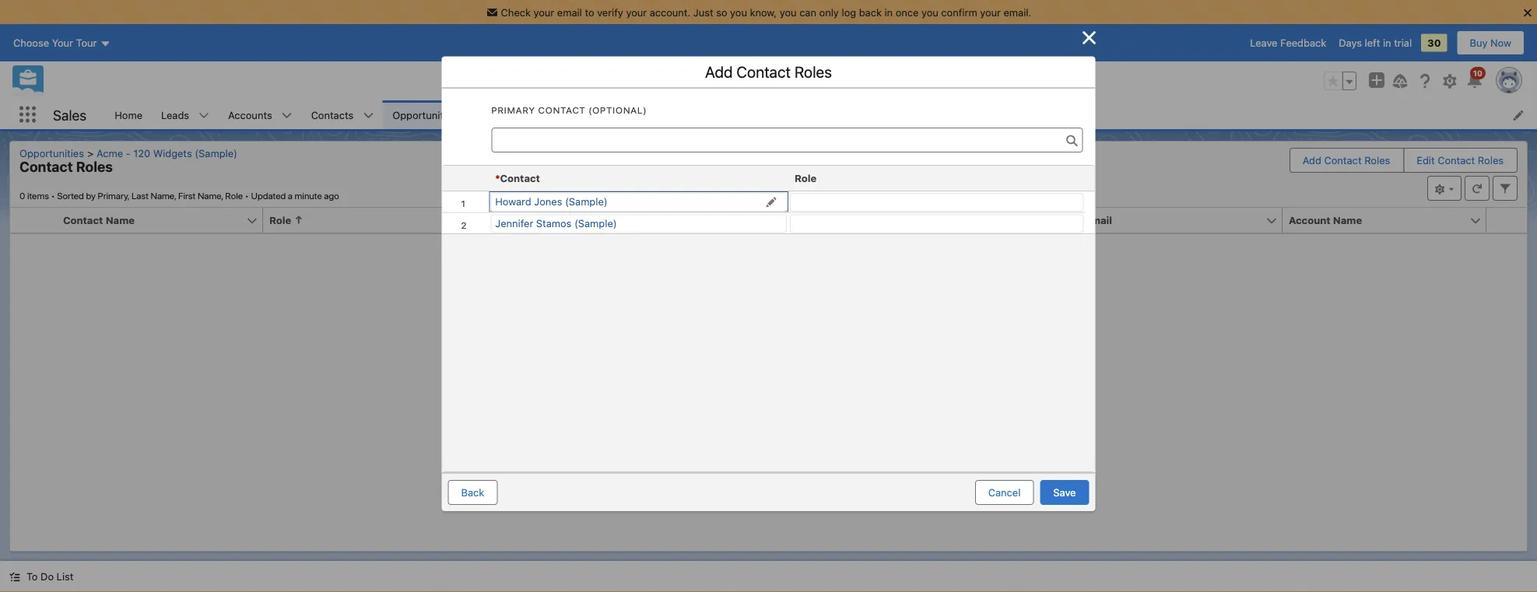 Task type: describe. For each thing, give the bounding box(es) containing it.
contact inside add contact roles button
[[1324, 154, 1362, 166]]

by
[[86, 190, 96, 201]]

trial
[[1394, 37, 1412, 49]]

primary for primary contact (optional)
[[492, 104, 535, 115]]

account name
[[1289, 214, 1362, 226]]

back
[[859, 6, 882, 18]]

account name button
[[1283, 208, 1469, 233]]

0 items • sorted by primary, last name, first name, role • updated a minute ago
[[19, 190, 339, 201]]

to do list
[[26, 571, 73, 583]]

leads
[[161, 109, 189, 121]]

0 vertical spatial in
[[885, 6, 893, 18]]

-
[[126, 147, 131, 159]]

buy now button
[[1457, 30, 1525, 55]]

(sample) inside 'contact roles|contact roles|list view' element
[[195, 147, 237, 159]]

item number image for "contact name" element
[[10, 208, 57, 233]]

primary contact element
[[492, 101, 647, 116]]

do
[[41, 571, 54, 583]]

feedback
[[1280, 37, 1326, 49]]

forecasts link
[[568, 100, 633, 129]]

roles up the 'by' at the top left of the page
[[76, 158, 113, 175]]

3 you from the left
[[921, 6, 938, 18]]

ago
[[324, 190, 339, 201]]

edit contact roles
[[1417, 154, 1504, 166]]

role for role button
[[269, 214, 291, 226]]

action image
[[1487, 208, 1527, 233]]

inverse image
[[1080, 28, 1099, 47]]

email.
[[1004, 6, 1032, 18]]

phone button
[[875, 208, 1062, 233]]

email element
[[1079, 208, 1292, 233]]

contact roles|contact roles|list view element
[[9, 141, 1528, 552]]

role element for "contact name" element
[[263, 208, 476, 233]]

only
[[819, 6, 839, 18]]

check your email to verify your account. just so you know, you can only log back in once you confirm your email.
[[501, 6, 1032, 18]]

jennifer stamos (sample) link
[[495, 217, 617, 229]]

edit
[[1417, 154, 1435, 166]]

2 name, from the left
[[198, 190, 223, 201]]

contact inside primary contact element
[[538, 104, 586, 115]]

save
[[1053, 487, 1076, 498]]

left
[[1365, 37, 1380, 49]]

name for account name
[[1333, 214, 1362, 226]]

name for contact name
[[106, 214, 135, 226]]

calendar link
[[487, 100, 548, 129]]

contacts link
[[302, 100, 363, 129]]

*
[[495, 172, 500, 184]]

contact name element
[[57, 208, 272, 233]]

to do list button
[[0, 561, 83, 592]]

contact roles
[[19, 158, 113, 175]]

role button
[[263, 208, 450, 233]]

back button
[[448, 480, 498, 505]]

action element
[[1487, 208, 1527, 233]]

howard
[[495, 196, 531, 207]]

last
[[132, 190, 149, 201]]

accounts list item
[[219, 100, 302, 129]]

title
[[473, 214, 496, 226]]

item number element for "contact name" element
[[10, 208, 57, 233]]

accounts link
[[219, 100, 281, 129]]

contacts list item
[[302, 100, 383, 129]]

just
[[693, 6, 713, 18]]

jones
[[534, 196, 562, 207]]

120
[[133, 147, 150, 159]]

home
[[115, 109, 142, 121]]

stamos
[[536, 217, 572, 229]]

email button
[[1079, 208, 1266, 233]]

dashboards
[[642, 109, 699, 121]]

email
[[1085, 214, 1112, 226]]

contact inside contact element
[[500, 172, 540, 184]]

add contact roles inside button
[[1303, 154, 1390, 166]]

calendar
[[496, 109, 538, 121]]

0
[[19, 190, 25, 201]]

1 horizontal spatial in
[[1383, 37, 1391, 49]]

1 name, from the left
[[151, 190, 176, 201]]

first
[[178, 190, 196, 201]]

role element for contact element
[[788, 166, 1091, 191]]

title element
[[467, 208, 680, 233]]

calendar list item
[[487, 100, 568, 129]]

1 • from the left
[[51, 190, 55, 201]]

item number element for contact element
[[442, 166, 489, 191]]

account
[[1289, 214, 1331, 226]]

list
[[57, 571, 73, 583]]

days left in trial
[[1339, 37, 1412, 49]]

leave feedback
[[1250, 37, 1326, 49]]

check
[[501, 6, 531, 18]]

items
[[27, 190, 49, 201]]

0 vertical spatial add contact roles
[[705, 62, 832, 81]]

(sample) for howard jones (sample)
[[565, 196, 608, 207]]

recently viewed grid
[[442, 166, 1095, 234]]

cancel button
[[975, 480, 1034, 505]]

a
[[288, 190, 293, 201]]

phone element
[[875, 208, 1088, 233]]

* contact
[[495, 172, 540, 184]]

account name element
[[1283, 208, 1496, 233]]

item number image for contact element
[[442, 166, 489, 190]]



Task type: vqa. For each thing, say whether or not it's contained in the screenshot.
Visibility Set by Record
no



Task type: locate. For each thing, give the bounding box(es) containing it.
• right items
[[51, 190, 55, 201]]

howard jones (sample) link
[[495, 196, 608, 207]]

1 horizontal spatial •
[[245, 190, 249, 201]]

edit contact roles button
[[1404, 149, 1516, 172]]

name inside button
[[1333, 214, 1362, 226]]

0 horizontal spatial primary
[[492, 104, 535, 115]]

primary for primary
[[677, 214, 717, 226]]

2 vertical spatial (sample)
[[574, 217, 617, 229]]

2 you from the left
[[780, 6, 797, 18]]

leads list item
[[152, 100, 219, 129]]

list containing home
[[105, 100, 1537, 129]]

(optional)
[[589, 104, 647, 115]]

acme
[[96, 147, 123, 159]]

jennifer
[[495, 217, 533, 229]]

know,
[[750, 6, 777, 18]]

confirm
[[941, 6, 977, 18]]

1 vertical spatial (sample)
[[565, 196, 608, 207]]

0 vertical spatial add
[[705, 62, 733, 81]]

0 horizontal spatial name
[[106, 214, 135, 226]]

days
[[1339, 37, 1362, 49]]

1 horizontal spatial your
[[626, 6, 647, 18]]

name,
[[151, 190, 176, 201], [198, 190, 223, 201]]

add up "dashboards" list item
[[705, 62, 733, 81]]

(sample)
[[195, 147, 237, 159], [565, 196, 608, 207], [574, 217, 617, 229]]

1 vertical spatial primary
[[677, 214, 717, 226]]

primary inside 'contact roles|contact roles|list view' element
[[677, 214, 717, 226]]

primary
[[492, 104, 535, 115], [677, 214, 717, 226]]

in right left
[[1383, 37, 1391, 49]]

1 vertical spatial item number image
[[10, 208, 57, 233]]

item number element down items
[[10, 208, 57, 233]]

1 horizontal spatial primary
[[677, 214, 717, 226]]

opportunities link inside 'contact roles|contact roles|list view' element
[[19, 147, 90, 159]]

1 horizontal spatial item number element
[[442, 166, 489, 191]]

leave feedback link
[[1250, 37, 1326, 49]]

accounts
[[228, 109, 272, 121]]

home link
[[105, 100, 152, 129]]

1 horizontal spatial add contact roles
[[1303, 154, 1390, 166]]

verify
[[597, 6, 623, 18]]

roles inside button
[[1478, 154, 1504, 166]]

leave
[[1250, 37, 1278, 49]]

0 horizontal spatial opportunities
[[19, 147, 84, 159]]

0 horizontal spatial add contact roles
[[705, 62, 832, 81]]

1 vertical spatial opportunities link
[[19, 147, 90, 159]]

you left can
[[780, 6, 797, 18]]

30
[[1428, 37, 1441, 49]]

your left email.
[[980, 6, 1001, 18]]

to
[[26, 571, 38, 583]]

contact inside contact name button
[[63, 214, 103, 226]]

1 vertical spatial opportunities
[[19, 147, 84, 159]]

name, right first
[[198, 190, 223, 201]]

1 your from the left
[[534, 6, 554, 18]]

role left updated
[[225, 190, 243, 201]]

email
[[557, 6, 582, 18]]

contact inside edit contact roles button
[[1438, 154, 1475, 166]]

role inside recently viewed 'grid'
[[795, 172, 817, 184]]

role element up phone button
[[788, 166, 1091, 191]]

1 horizontal spatial role element
[[788, 166, 1091, 191]]

1 horizontal spatial item number image
[[442, 166, 489, 190]]

0 horizontal spatial in
[[885, 6, 893, 18]]

contact name
[[63, 214, 135, 226]]

1 horizontal spatial name,
[[198, 190, 223, 201]]

roles left edit
[[1365, 154, 1390, 166]]

list
[[105, 100, 1537, 129]]

cancel
[[988, 487, 1021, 498]]

acme - 120 widgets (sample) link
[[90, 147, 244, 159]]

dashboards link
[[633, 100, 708, 129]]

0 horizontal spatial role
[[225, 190, 243, 201]]

primary element
[[671, 208, 884, 233]]

buy
[[1470, 37, 1488, 49]]

1 vertical spatial item number element
[[10, 208, 57, 233]]

sorted
[[57, 190, 84, 201]]

acme - 120 widgets (sample)
[[96, 147, 237, 159]]

primary contact (optional)
[[492, 104, 647, 115]]

opportunities inside 'contact roles|contact roles|list view' element
[[19, 147, 84, 159]]

contact element
[[489, 166, 792, 191]]

role up the 'primary' element
[[795, 172, 817, 184]]

1 name from the left
[[106, 214, 135, 226]]

1 vertical spatial in
[[1383, 37, 1391, 49]]

0 horizontal spatial name,
[[151, 190, 176, 201]]

0 vertical spatial opportunities
[[393, 109, 457, 121]]

add contact roles button
[[1290, 149, 1403, 172]]

1 vertical spatial role element
[[263, 208, 476, 233]]

you right once
[[921, 6, 938, 18]]

2 horizontal spatial role
[[795, 172, 817, 184]]

0 horizontal spatial item number image
[[10, 208, 57, 233]]

name down primary,
[[106, 214, 135, 226]]

0 vertical spatial item number image
[[442, 166, 489, 190]]

log
[[842, 6, 856, 18]]

once
[[896, 6, 919, 18]]

account.
[[650, 6, 691, 18]]

item number image left *
[[442, 166, 489, 190]]

1 vertical spatial add
[[1303, 154, 1322, 166]]

updated
[[251, 190, 286, 201]]

contact
[[737, 62, 791, 81], [538, 104, 586, 115], [1324, 154, 1362, 166], [1438, 154, 1475, 166], [19, 158, 73, 175], [500, 172, 540, 184], [63, 214, 103, 226]]

3 your from the left
[[980, 6, 1001, 18]]

1 horizontal spatial opportunities link
[[383, 100, 466, 129]]

forecasts
[[577, 109, 623, 121]]

you right so
[[730, 6, 747, 18]]

your left email
[[534, 6, 554, 18]]

1 vertical spatial add contact roles
[[1303, 154, 1390, 166]]

item number image inside recently viewed 'grid'
[[442, 166, 489, 190]]

item number element inside recently viewed 'grid'
[[442, 166, 489, 191]]

your right verify
[[626, 6, 647, 18]]

role element
[[788, 166, 1091, 191], [263, 208, 476, 233]]

name, right last
[[151, 190, 176, 201]]

widgets
[[153, 147, 192, 159]]

name inside button
[[106, 214, 135, 226]]

opportunities
[[393, 109, 457, 121], [19, 147, 84, 159]]

0 vertical spatial opportunities link
[[383, 100, 466, 129]]

• left updated
[[245, 190, 249, 201]]

0 horizontal spatial you
[[730, 6, 747, 18]]

role for role element for contact element
[[795, 172, 817, 184]]

add contact roles up account name
[[1303, 154, 1390, 166]]

1 horizontal spatial opportunities
[[393, 109, 457, 121]]

title button
[[467, 208, 654, 233]]

role down the a in the top of the page
[[269, 214, 291, 226]]

in right back
[[885, 6, 893, 18]]

0 vertical spatial item number element
[[442, 166, 489, 191]]

add
[[705, 62, 733, 81], [1303, 154, 1322, 166]]

list view controls image
[[1427, 176, 1462, 201]]

dashboards list item
[[633, 100, 728, 129]]

0 horizontal spatial your
[[534, 6, 554, 18]]

item number image
[[442, 166, 489, 190], [10, 208, 57, 233]]

leads link
[[152, 100, 199, 129]]

name
[[106, 214, 135, 226], [1333, 214, 1362, 226]]

0 vertical spatial role
[[795, 172, 817, 184]]

2 horizontal spatial you
[[921, 6, 938, 18]]

text default image
[[9, 572, 20, 583]]

1 horizontal spatial add
[[1303, 154, 1322, 166]]

item number element left *
[[442, 166, 489, 191]]

2 horizontal spatial your
[[980, 6, 1001, 18]]

roles down can
[[795, 62, 832, 81]]

1 horizontal spatial role
[[269, 214, 291, 226]]

can
[[799, 6, 816, 18]]

0 vertical spatial (sample)
[[195, 147, 237, 159]]

role
[[795, 172, 817, 184], [225, 190, 243, 201], [269, 214, 291, 226]]

1 horizontal spatial name
[[1333, 214, 1362, 226]]

save button
[[1040, 480, 1089, 505]]

0 vertical spatial primary
[[492, 104, 535, 115]]

2 your from the left
[[626, 6, 647, 18]]

buy now
[[1470, 37, 1511, 49]]

primary,
[[98, 190, 129, 201]]

add contact roles
[[705, 62, 832, 81], [1303, 154, 1390, 166]]

role inside button
[[269, 214, 291, 226]]

contact name button
[[57, 208, 246, 233]]

jennifer stamos (sample)
[[495, 217, 617, 229]]

add contact roles down 'check your email to verify your account. just so you know, you can only log back in once you confirm your email.'
[[705, 62, 832, 81]]

contact roles status
[[19, 190, 251, 201]]

(sample) up 'title' element
[[565, 196, 608, 207]]

contacts
[[311, 109, 354, 121]]

so
[[716, 6, 727, 18]]

in
[[885, 6, 893, 18], [1383, 37, 1391, 49]]

•
[[51, 190, 55, 201], [245, 190, 249, 201]]

1 you from the left
[[730, 6, 747, 18]]

None text field
[[492, 127, 1083, 152]]

item number image down items
[[10, 208, 57, 233]]

(sample) right the widgets
[[195, 147, 237, 159]]

back
[[461, 487, 484, 498]]

1 vertical spatial role
[[225, 190, 243, 201]]

0 horizontal spatial item number element
[[10, 208, 57, 233]]

add inside button
[[1303, 154, 1322, 166]]

role element down ago
[[263, 208, 476, 233]]

roles inside button
[[1365, 154, 1390, 166]]

now
[[1491, 37, 1511, 49]]

0 vertical spatial role element
[[788, 166, 1091, 191]]

minute
[[295, 190, 322, 201]]

phone
[[881, 214, 913, 226]]

add up account
[[1303, 154, 1322, 166]]

1 horizontal spatial you
[[780, 6, 797, 18]]

roles up action image
[[1478, 154, 1504, 166]]

0 horizontal spatial add
[[705, 62, 733, 81]]

name right account
[[1333, 214, 1362, 226]]

(sample) right stamos
[[574, 217, 617, 229]]

0 horizontal spatial opportunities link
[[19, 147, 90, 159]]

0 horizontal spatial •
[[51, 190, 55, 201]]

(sample) for jennifer stamos (sample)
[[574, 217, 617, 229]]

2 name from the left
[[1333, 214, 1362, 226]]

2 vertical spatial role
[[269, 214, 291, 226]]

item number element
[[442, 166, 489, 191], [10, 208, 57, 233]]

2 • from the left
[[245, 190, 249, 201]]

0 horizontal spatial role element
[[263, 208, 476, 233]]

group
[[1324, 72, 1357, 90]]

sales
[[53, 106, 87, 123]]

howard jones (sample)
[[495, 196, 608, 207]]



